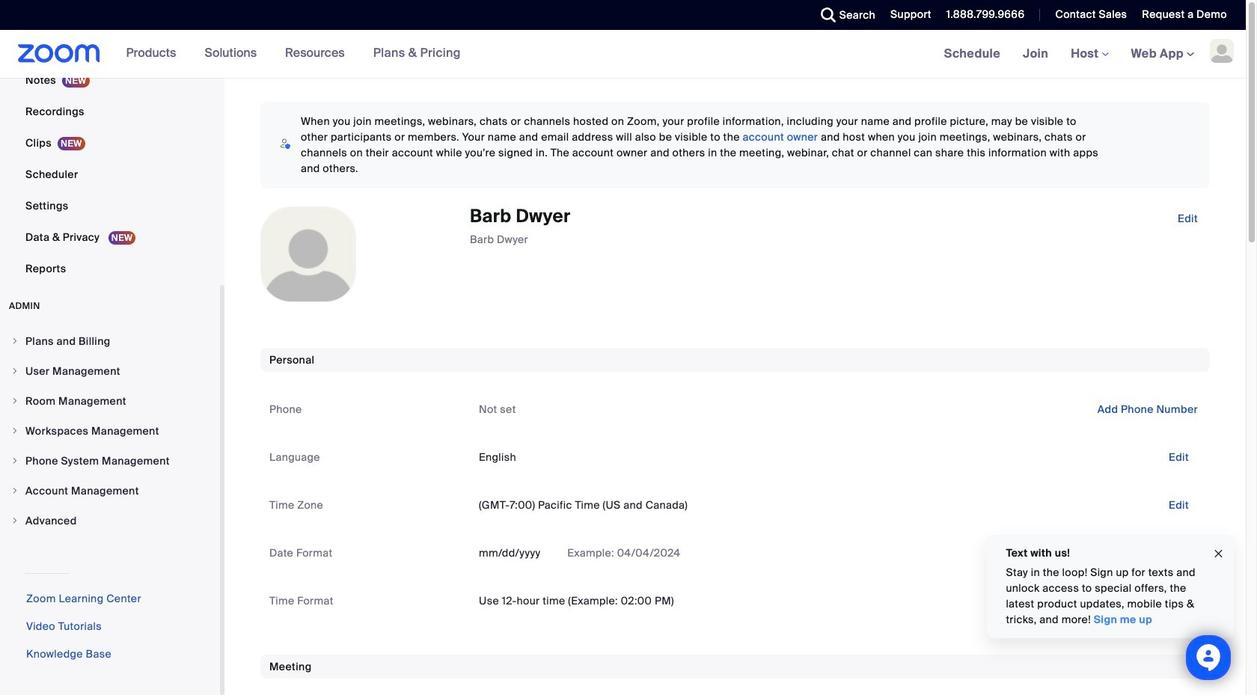 Task type: vqa. For each thing, say whether or not it's contained in the screenshot.
seventh 'MENU ITEM' from the top of the Admin Menu "menu"
yes



Task type: locate. For each thing, give the bounding box(es) containing it.
3 right image from the top
[[10, 397, 19, 406]]

2 right image from the top
[[10, 367, 19, 376]]

right image for second menu item
[[10, 367, 19, 376]]

meetings navigation
[[933, 30, 1246, 79]]

right image
[[10, 337, 19, 346], [10, 367, 19, 376], [10, 397, 19, 406], [10, 457, 19, 466], [10, 487, 19, 496], [10, 517, 19, 526]]

6 menu item from the top
[[0, 477, 220, 505]]

menu item
[[0, 327, 220, 356], [0, 357, 220, 386], [0, 387, 220, 415], [0, 417, 220, 445], [0, 447, 220, 475], [0, 477, 220, 505], [0, 507, 220, 535]]

close image
[[1213, 545, 1225, 563]]

personal menu menu
[[0, 0, 220, 285]]

5 right image from the top
[[10, 487, 19, 496]]

4 right image from the top
[[10, 457, 19, 466]]

product information navigation
[[115, 30, 472, 78]]

right image for seventh menu item from the bottom
[[10, 337, 19, 346]]

right image for 5th menu item
[[10, 457, 19, 466]]

right image for second menu item from the bottom
[[10, 487, 19, 496]]

right image for fifth menu item from the bottom
[[10, 397, 19, 406]]

zoom logo image
[[18, 44, 100, 63]]

1 right image from the top
[[10, 337, 19, 346]]

6 right image from the top
[[10, 517, 19, 526]]

banner
[[0, 30, 1246, 79]]

right image
[[10, 427, 19, 436]]



Task type: describe. For each thing, give the bounding box(es) containing it.
4 menu item from the top
[[0, 417, 220, 445]]

5 menu item from the top
[[0, 447, 220, 475]]

user photo image
[[261, 207, 356, 302]]

7 menu item from the top
[[0, 507, 220, 535]]

3 menu item from the top
[[0, 387, 220, 415]]

edit user photo image
[[296, 248, 320, 261]]

2 menu item from the top
[[0, 357, 220, 386]]

admin menu menu
[[0, 327, 220, 537]]

1 menu item from the top
[[0, 327, 220, 356]]

profile picture image
[[1211, 39, 1234, 63]]

right image for first menu item from the bottom
[[10, 517, 19, 526]]



